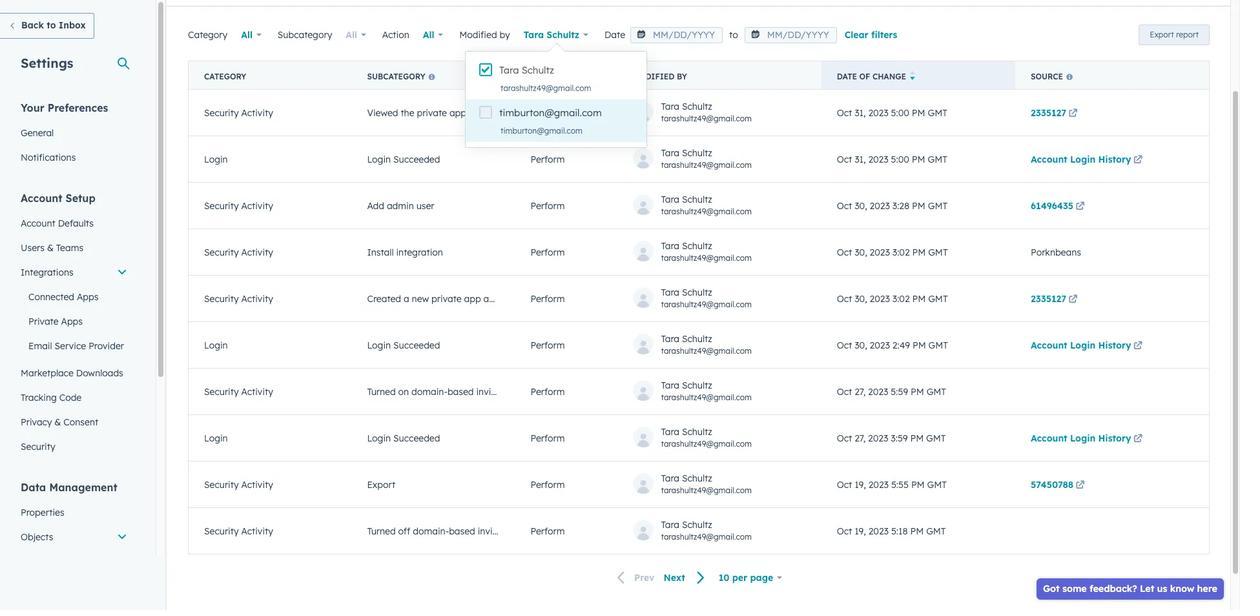Task type: locate. For each thing, give the bounding box(es) containing it.
perform
[[531, 107, 565, 119], [531, 153, 565, 165], [531, 200, 565, 212], [531, 246, 565, 258], [531, 293, 565, 305], [531, 339, 565, 351], [531, 386, 565, 398], [531, 432, 565, 444], [531, 479, 565, 491], [531, 525, 565, 537]]

objects
[[21, 532, 53, 543]]

pm right 3:59 at the right of the page
[[910, 432, 924, 444]]

date inside date of change button
[[837, 72, 857, 81]]

1 security activity from the top
[[204, 107, 273, 119]]

subcategory
[[278, 29, 332, 41], [367, 72, 425, 81]]

succeeded down on
[[393, 432, 440, 444]]

10 oct from the top
[[837, 525, 852, 537]]

0 vertical spatial category
[[188, 29, 228, 41]]

tara inside dropdown button
[[524, 29, 544, 41]]

oct 31, 2023 5:00 pm gmt for viewed the private app access token
[[837, 107, 947, 119]]

31,
[[855, 107, 866, 119], [855, 153, 866, 165]]

0 vertical spatial login succeeded
[[367, 153, 440, 165]]

2 security activity from the top
[[204, 200, 273, 212]]

1 vertical spatial app
[[464, 293, 481, 305]]

0 vertical spatial date
[[605, 29, 625, 41]]

0 horizontal spatial date
[[605, 29, 625, 41]]

1 vertical spatial account login history
[[1031, 339, 1131, 351]]

2 account login history from the top
[[1031, 339, 1131, 351]]

1 2335127 link from the top
[[1031, 107, 1080, 119]]

succeeded down the new
[[393, 339, 440, 351]]

4 oct from the top
[[837, 246, 852, 258]]

5:00 for viewed the private app access token
[[891, 107, 909, 119]]

0 horizontal spatial &
[[47, 242, 54, 254]]

history for oct 27, 2023 3:59 pm gmt
[[1098, 432, 1131, 444]]

0 vertical spatial oct 31, 2023 5:00 pm gmt
[[837, 107, 947, 119]]

pm down oct 30, 2023 3:28 pm gmt
[[912, 246, 926, 258]]

0 horizontal spatial modified
[[459, 29, 497, 41]]

2 oct 31, 2023 5:00 pm gmt from the top
[[837, 153, 947, 165]]

security activity for turned off domain-based invite links
[[204, 525, 273, 537]]

3 activity from the top
[[241, 246, 273, 258]]

0 vertical spatial 19,
[[855, 479, 866, 491]]

1 vertical spatial 2335127
[[1031, 293, 1066, 305]]

export
[[1150, 30, 1174, 39], [367, 479, 395, 491]]

2 5:00 from the top
[[891, 153, 909, 165]]

activity for export
[[241, 479, 273, 491]]

based right on
[[448, 386, 474, 398]]

integration
[[396, 246, 443, 258]]

31, up oct 30, 2023 3:28 pm gmt
[[855, 153, 866, 165]]

2 vertical spatial history
[[1098, 432, 1131, 444]]

back to inbox link
[[0, 13, 94, 39]]

all button
[[233, 22, 270, 48], [337, 22, 375, 48], [414, 22, 452, 48]]

off
[[398, 525, 410, 537]]

access
[[469, 107, 498, 119], [483, 293, 512, 305]]

history for oct 31, 2023 5:00 pm gmt
[[1098, 153, 1131, 165]]

1 vertical spatial links
[[503, 525, 522, 537]]

0 vertical spatial 31,
[[855, 107, 866, 119]]

27, left the 5:59
[[855, 386, 866, 398]]

pagination navigation
[[610, 570, 713, 587]]

source
[[1031, 72, 1063, 81]]

& right users on the top left
[[47, 242, 54, 254]]

email service provider link
[[13, 334, 135, 358]]

pm up the oct 30, 2023 2:49 pm gmt at the bottom right of page
[[912, 293, 926, 305]]

6 activity from the top
[[241, 479, 273, 491]]

account for oct 27, 2023 3:59 pm gmt
[[1031, 432, 1067, 444]]

security inside account setup element
[[21, 441, 55, 453]]

2023 down oct 30, 2023 3:28 pm gmt
[[870, 246, 890, 258]]

token
[[500, 107, 524, 119], [515, 293, 539, 305]]

3 perform from the top
[[531, 200, 565, 212]]

account login history link for oct 31, 2023 5:00 pm gmt
[[1031, 153, 1145, 165]]

3:59
[[891, 432, 908, 444]]

link opens in a new window image inside 57450788 link
[[1076, 481, 1085, 491]]

2335127 link down porknbeans
[[1031, 293, 1080, 305]]

1 vertical spatial oct 31, 2023 5:00 pm gmt
[[837, 153, 947, 165]]

all
[[241, 29, 253, 41], [346, 29, 357, 41], [423, 29, 434, 41]]

2335127 for oct 31, 2023 5:00 pm gmt
[[1031, 107, 1066, 119]]

0 horizontal spatial by
[[500, 29, 510, 41]]

activity
[[241, 107, 273, 119], [241, 200, 273, 212], [241, 246, 273, 258], [241, 293, 273, 305], [241, 386, 273, 398], [241, 479, 273, 491], [241, 525, 273, 537]]

0 vertical spatial invite
[[476, 386, 499, 398]]

succeeded for oct 27, 2023 3:59 pm gmt
[[393, 432, 440, 444]]

modified
[[459, 29, 497, 41], [633, 72, 675, 81]]

date right tara schultz dropdown button
[[605, 29, 625, 41]]

1 vertical spatial turned
[[367, 525, 396, 537]]

0 vertical spatial action
[[382, 29, 409, 41]]

to right back
[[47, 19, 56, 31]]

2 oct from the top
[[837, 153, 852, 165]]

2 2335127 link from the top
[[1031, 293, 1080, 305]]

30, up the oct 30, 2023 2:49 pm gmt at the bottom right of page
[[855, 293, 867, 305]]

1 vertical spatial subcategory
[[367, 72, 425, 81]]

marketplace downloads
[[21, 367, 123, 379]]

oct 31, 2023 5:00 pm gmt up oct 30, 2023 3:28 pm gmt
[[837, 153, 947, 165]]

history
[[1098, 153, 1131, 165], [1098, 339, 1131, 351], [1098, 432, 1131, 444]]

3:02 down 3:28
[[892, 246, 910, 258]]

1 vertical spatial &
[[54, 417, 61, 428]]

category
[[188, 29, 228, 41], [204, 72, 246, 81]]

account
[[1031, 153, 1067, 165], [21, 192, 62, 205], [21, 218, 55, 229], [1031, 339, 1067, 351], [1031, 432, 1067, 444]]

oct 31, 2023 5:00 pm gmt
[[837, 107, 947, 119], [837, 153, 947, 165]]

1 vertical spatial account login history link
[[1031, 339, 1145, 351]]

account for oct 31, 2023 5:00 pm gmt
[[1031, 153, 1067, 165]]

code
[[59, 392, 82, 404]]

1 vertical spatial 19,
[[855, 525, 866, 537]]

9 perform from the top
[[531, 479, 565, 491]]

oct 27, 2023 3:59 pm gmt
[[837, 432, 946, 444]]

1 horizontal spatial subcategory
[[367, 72, 425, 81]]

3 all button from the left
[[414, 22, 452, 48]]

1 vertical spatial 3:02
[[892, 293, 910, 305]]

MM/DD/YYYY text field
[[744, 27, 837, 43]]

0 vertical spatial succeeded
[[393, 153, 440, 165]]

links
[[502, 386, 521, 398], [503, 525, 522, 537]]

0 horizontal spatial all
[[241, 29, 253, 41]]

10 tara schultz tarashultz49@gmail.com from the top
[[661, 519, 752, 542]]

pm right 5:55
[[911, 479, 925, 491]]

0 vertical spatial tara schultz
[[524, 29, 579, 41]]

login succeeded up on
[[367, 339, 440, 351]]

schultz
[[547, 29, 579, 41], [522, 64, 554, 76], [682, 101, 712, 112], [682, 147, 712, 159], [682, 194, 712, 205], [682, 240, 712, 252], [682, 287, 712, 298], [682, 333, 712, 345], [682, 380, 712, 391], [682, 426, 712, 438], [682, 473, 712, 484], [682, 519, 712, 531]]

all button for subcategory
[[337, 22, 375, 48]]

viewed
[[367, 107, 398, 119]]

0 vertical spatial 2335127 link
[[1031, 107, 1080, 119]]

2 3:02 from the top
[[892, 293, 910, 305]]

2335127 down source
[[1031, 107, 1066, 119]]

1 19, from the top
[[855, 479, 866, 491]]

domain- right on
[[411, 386, 448, 398]]

0 vertical spatial account login history
[[1031, 153, 1131, 165]]

2 vertical spatial succeeded
[[393, 432, 440, 444]]

19,
[[855, 479, 866, 491], [855, 525, 866, 537]]

tara schultz inside dropdown button
[[524, 29, 579, 41]]

1 all button from the left
[[233, 22, 270, 48]]

apps up service
[[61, 316, 83, 327]]

links for turned on domain-based invite links
[[502, 386, 521, 398]]

5 security activity from the top
[[204, 386, 273, 398]]

1 horizontal spatial modified
[[633, 72, 675, 81]]

1 horizontal spatial all button
[[337, 22, 375, 48]]

1 vertical spatial category
[[204, 72, 246, 81]]

all button for action
[[414, 22, 452, 48]]

general
[[21, 127, 54, 139]]

8 oct from the top
[[837, 432, 852, 444]]

date for date of change
[[837, 72, 857, 81]]

5 activity from the top
[[241, 386, 273, 398]]

app right the new
[[464, 293, 481, 305]]

5:00
[[891, 107, 909, 119], [891, 153, 909, 165]]

1 vertical spatial invite
[[478, 525, 501, 537]]

3 account login history from the top
[[1031, 432, 1131, 444]]

1 vertical spatial domain-
[[413, 525, 449, 537]]

schultz inside list box
[[522, 64, 554, 76]]

1 turned from the top
[[367, 386, 396, 398]]

descending sort. press to sort ascending. element
[[910, 71, 915, 82]]

& right privacy
[[54, 417, 61, 428]]

1 2335127 from the top
[[1031, 107, 1066, 119]]

1 27, from the top
[[855, 386, 866, 398]]

0 vertical spatial apps
[[77, 291, 98, 303]]

security activity
[[204, 107, 273, 119], [204, 200, 273, 212], [204, 246, 273, 258], [204, 293, 273, 305], [204, 386, 273, 398], [204, 479, 273, 491], [204, 525, 273, 537]]

to
[[47, 19, 56, 31], [729, 29, 738, 41]]

login succeeded for oct 27, 2023 3:59 pm gmt
[[367, 432, 440, 444]]

2335127 link for oct 31, 2023 5:00 pm gmt
[[1031, 107, 1080, 119]]

2335127 link
[[1031, 107, 1080, 119], [1031, 293, 1080, 305]]

31, down of
[[855, 107, 866, 119]]

activity for turned off domain-based invite links
[[241, 525, 273, 537]]

0 vertical spatial oct 30, 2023 3:02 pm gmt
[[837, 246, 948, 258]]

connected apps
[[28, 291, 98, 303]]

1 30, from the top
[[855, 200, 867, 212]]

apps up private apps link
[[77, 291, 98, 303]]

1 vertical spatial export
[[367, 479, 395, 491]]

1 perform from the top
[[531, 107, 565, 119]]

link opens in a new window image
[[1069, 109, 1078, 119], [1076, 202, 1085, 212], [1076, 202, 1085, 212], [1069, 295, 1078, 305], [1133, 341, 1143, 351], [1133, 434, 1143, 444], [1133, 434, 1143, 444], [1076, 481, 1085, 491]]

1 horizontal spatial all
[[346, 29, 357, 41]]

based for on
[[448, 386, 474, 398]]

5:00 up 3:28
[[891, 153, 909, 165]]

private right the
[[417, 107, 447, 119]]

2 all from the left
[[346, 29, 357, 41]]

1 vertical spatial action
[[531, 72, 562, 81]]

change
[[873, 72, 906, 81]]

private
[[28, 316, 58, 327]]

3:02 for install integration
[[892, 246, 910, 258]]

app
[[449, 107, 466, 119], [464, 293, 481, 305]]

1 vertical spatial 27,
[[855, 432, 866, 444]]

2 19, from the top
[[855, 525, 866, 537]]

0 vertical spatial turned
[[367, 386, 396, 398]]

page
[[750, 572, 773, 584]]

2 activity from the top
[[241, 200, 273, 212]]

apps for private apps
[[61, 316, 83, 327]]

timburton@gmail.com
[[499, 107, 602, 119], [501, 126, 582, 136]]

2 account login history link from the top
[[1031, 339, 1145, 351]]

0 vertical spatial account login history link
[[1031, 153, 1145, 165]]

2 history from the top
[[1098, 339, 1131, 351]]

2 30, from the top
[[855, 246, 867, 258]]

1 vertical spatial 31,
[[855, 153, 866, 165]]

1 activity from the top
[[241, 107, 273, 119]]

3 all from the left
[[423, 29, 434, 41]]

3 tara schultz tarashultz49@gmail.com from the top
[[661, 194, 752, 216]]

1 horizontal spatial by
[[677, 72, 687, 81]]

1 horizontal spatial date
[[837, 72, 857, 81]]

30, left 3:28
[[855, 200, 867, 212]]

1 vertical spatial tara schultz
[[499, 64, 554, 76]]

2023 left 3:59 at the right of the page
[[868, 432, 888, 444]]

link opens in a new window image inside 57450788 link
[[1076, 481, 1085, 491]]

tracking code
[[21, 392, 82, 404]]

security activity for created a new private app access token
[[204, 293, 273, 305]]

1 horizontal spatial &
[[54, 417, 61, 428]]

1 vertical spatial history
[[1098, 339, 1131, 351]]

1 vertical spatial modified by
[[633, 72, 687, 81]]

19, left 5:55
[[855, 479, 866, 491]]

service
[[55, 340, 86, 352]]

2335127 for oct 30, 2023 3:02 pm gmt
[[1031, 293, 1066, 305]]

2 27, from the top
[[855, 432, 866, 444]]

2 vertical spatial login succeeded
[[367, 432, 440, 444]]

2023 up oct 30, 2023 3:28 pm gmt
[[868, 153, 889, 165]]

1 5:00 from the top
[[891, 107, 909, 119]]

install integration
[[367, 246, 443, 258]]

1 vertical spatial based
[[449, 525, 475, 537]]

3 history from the top
[[1098, 432, 1131, 444]]

5:00 down the change
[[891, 107, 909, 119]]

7 perform from the top
[[531, 386, 565, 398]]

3 succeeded from the top
[[393, 432, 440, 444]]

3 login succeeded from the top
[[367, 432, 440, 444]]

invite for turned off domain-based invite links
[[478, 525, 501, 537]]

1 horizontal spatial action
[[531, 72, 562, 81]]

27, for oct 27, 2023 3:59 pm gmt
[[855, 432, 866, 444]]

5:18
[[891, 525, 908, 537]]

0 horizontal spatial export
[[367, 479, 395, 491]]

3 security activity from the top
[[204, 246, 273, 258]]

7 activity from the top
[[241, 525, 273, 537]]

privacy & consent link
[[13, 410, 135, 435]]

provider
[[89, 340, 124, 352]]

email service provider
[[28, 340, 124, 352]]

2335127 link down source
[[1031, 107, 1080, 119]]

domain- right off
[[413, 525, 449, 537]]

2 login succeeded from the top
[[367, 339, 440, 351]]

2 all button from the left
[[337, 22, 375, 48]]

19, for oct 19, 2023 5:55 pm gmt
[[855, 479, 866, 491]]

link opens in a new window image
[[1069, 109, 1078, 119], [1133, 155, 1143, 165], [1133, 155, 1143, 165], [1069, 295, 1078, 305], [1133, 341, 1143, 351], [1076, 481, 1085, 491]]

27,
[[855, 386, 866, 398], [855, 432, 866, 444]]

login succeeded down on
[[367, 432, 440, 444]]

filters
[[871, 29, 897, 41]]

based right off
[[449, 525, 475, 537]]

1 vertical spatial private
[[431, 293, 462, 305]]

list box
[[466, 52, 647, 147]]

1 31, from the top
[[855, 107, 866, 119]]

2 oct 30, 2023 3:02 pm gmt from the top
[[837, 293, 948, 305]]

1 succeeded from the top
[[393, 153, 440, 165]]

2023 left the 5:59
[[868, 386, 888, 398]]

4 30, from the top
[[855, 339, 867, 351]]

6 security activity from the top
[[204, 479, 273, 491]]

login succeeded up add admin user
[[367, 153, 440, 165]]

0 vertical spatial based
[[448, 386, 474, 398]]

list box containing tara schultz
[[466, 52, 647, 147]]

2023 down date of change
[[868, 107, 889, 119]]

security
[[204, 107, 239, 119], [204, 200, 239, 212], [204, 246, 239, 258], [204, 293, 239, 305], [204, 386, 239, 398], [21, 441, 55, 453], [204, 479, 239, 491], [204, 525, 239, 537]]

7 oct from the top
[[837, 386, 852, 398]]

2 turned from the top
[[367, 525, 396, 537]]

succeeded for oct 30, 2023 2:49 pm gmt
[[393, 339, 440, 351]]

app right the
[[449, 107, 466, 119]]

0 vertical spatial modified by
[[459, 29, 510, 41]]

0 vertical spatial 2335127
[[1031, 107, 1066, 119]]

3 account login history link from the top
[[1031, 432, 1145, 444]]

export inside export report button
[[1150, 30, 1174, 39]]

2335127 down porknbeans
[[1031, 293, 1066, 305]]

private apps link
[[13, 309, 135, 334]]

2 vertical spatial account login history
[[1031, 432, 1131, 444]]

0 vertical spatial 27,
[[855, 386, 866, 398]]

0 vertical spatial &
[[47, 242, 54, 254]]

security activity for viewed the private app access token
[[204, 107, 273, 119]]

1 vertical spatial apps
[[61, 316, 83, 327]]

inbox
[[59, 19, 86, 31]]

downloads
[[76, 367, 123, 379]]

0 vertical spatial links
[[502, 386, 521, 398]]

1 vertical spatial 5:00
[[891, 153, 909, 165]]

1 vertical spatial 2335127 link
[[1031, 293, 1080, 305]]

account inside 'link'
[[21, 218, 55, 229]]

4 security activity from the top
[[204, 293, 273, 305]]

date for date
[[605, 29, 625, 41]]

1 all from the left
[[241, 29, 253, 41]]

account login history for oct 30, 2023 2:49 pm gmt
[[1031, 339, 1131, 351]]

oct 30, 2023 3:02 pm gmt for install integration
[[837, 246, 948, 258]]

2 vertical spatial account login history link
[[1031, 432, 1145, 444]]

by left tara schultz dropdown button
[[500, 29, 510, 41]]

invite
[[476, 386, 499, 398], [478, 525, 501, 537]]

2 perform from the top
[[531, 153, 565, 165]]

2 succeeded from the top
[[393, 339, 440, 351]]

1 history from the top
[[1098, 153, 1131, 165]]

19, left 5:18
[[855, 525, 866, 537]]

oct 30, 2023 3:02 pm gmt down oct 30, 2023 3:28 pm gmt
[[837, 246, 948, 258]]

0 vertical spatial by
[[500, 29, 510, 41]]

account login history link for oct 30, 2023 2:49 pm gmt
[[1031, 339, 1145, 351]]

0 vertical spatial history
[[1098, 153, 1131, 165]]

0 vertical spatial 3:02
[[892, 246, 910, 258]]

1 oct 30, 2023 3:02 pm gmt from the top
[[837, 246, 948, 258]]

31, for login succeeded
[[855, 153, 866, 165]]

oct 30, 2023 3:02 pm gmt up the oct 30, 2023 2:49 pm gmt at the bottom right of page
[[837, 293, 948, 305]]

2023
[[868, 107, 889, 119], [868, 153, 889, 165], [870, 200, 890, 212], [870, 246, 890, 258], [870, 293, 890, 305], [870, 339, 890, 351], [868, 386, 888, 398], [868, 432, 888, 444], [868, 479, 889, 491], [868, 525, 889, 537]]

3:02 for created a new private app access token
[[892, 293, 910, 305]]

private right the new
[[431, 293, 462, 305]]

4 perform from the top
[[531, 246, 565, 258]]

to left mm/dd/yyyy text field
[[729, 29, 738, 41]]

account login history for oct 31, 2023 5:00 pm gmt
[[1031, 153, 1131, 165]]

30, left 2:49
[[855, 339, 867, 351]]

5 tara schultz tarashultz49@gmail.com from the top
[[661, 287, 752, 309]]

27, left 3:59 at the right of the page
[[855, 432, 866, 444]]

2 horizontal spatial all button
[[414, 22, 452, 48]]

61496435
[[1031, 200, 1073, 212]]

0 vertical spatial 5:00
[[891, 107, 909, 119]]

0 vertical spatial access
[[469, 107, 498, 119]]

turned left off
[[367, 525, 396, 537]]

1 vertical spatial oct 30, 2023 3:02 pm gmt
[[837, 293, 948, 305]]

descending sort. press to sort ascending. image
[[910, 71, 915, 80]]

succeeded up user on the left top of the page
[[393, 153, 440, 165]]

1 tara schultz tarashultz49@gmail.com from the top
[[661, 101, 752, 123]]

1 3:02 from the top
[[892, 246, 910, 258]]

3 30, from the top
[[855, 293, 867, 305]]

1 oct 31, 2023 5:00 pm gmt from the top
[[837, 107, 947, 119]]

0 vertical spatial export
[[1150, 30, 1174, 39]]

0 vertical spatial domain-
[[411, 386, 448, 398]]

tarashultz49@gmail.com
[[501, 83, 591, 93], [661, 114, 752, 123], [661, 160, 752, 170], [661, 207, 752, 216], [661, 253, 752, 263], [661, 300, 752, 309], [661, 346, 752, 356], [661, 393, 752, 402], [661, 439, 752, 449], [661, 486, 752, 495], [661, 532, 752, 542]]

export report
[[1150, 30, 1199, 39]]

2 31, from the top
[[855, 153, 866, 165]]

2 horizontal spatial all
[[423, 29, 434, 41]]

5:00 for login succeeded
[[891, 153, 909, 165]]

4 tara schultz tarashultz49@gmail.com from the top
[[661, 240, 752, 263]]

activity for turned on domain-based invite links
[[241, 386, 273, 398]]

all for category
[[241, 29, 253, 41]]

all for subcategory
[[346, 29, 357, 41]]

domain-
[[411, 386, 448, 398], [413, 525, 449, 537]]

tracking code link
[[13, 386, 135, 410]]

export report button
[[1139, 25, 1210, 45]]

date left of
[[837, 72, 857, 81]]

by
[[500, 29, 510, 41], [677, 72, 687, 81]]

activity for add admin user
[[241, 200, 273, 212]]

2 2335127 from the top
[[1031, 293, 1066, 305]]

turned left on
[[367, 386, 396, 398]]

tara schultz
[[524, 29, 579, 41], [499, 64, 554, 76]]

pm
[[912, 107, 925, 119], [912, 153, 925, 165], [912, 200, 925, 212], [912, 246, 926, 258], [912, 293, 926, 305], [913, 339, 926, 351], [911, 386, 924, 398], [910, 432, 924, 444], [911, 479, 925, 491], [910, 525, 924, 537]]

8 perform from the top
[[531, 432, 565, 444]]

objects button
[[13, 525, 135, 550]]

0 vertical spatial timburton@gmail.com
[[499, 107, 602, 119]]

oct 31, 2023 5:00 pm gmt down the change
[[837, 107, 947, 119]]

properties
[[21, 507, 64, 519]]

security for viewed the private app access token
[[204, 107, 239, 119]]

pm right 2:49
[[913, 339, 926, 351]]

0 horizontal spatial all button
[[233, 22, 270, 48]]

4 activity from the top
[[241, 293, 273, 305]]

preferences
[[48, 101, 108, 114]]

1 login succeeded from the top
[[367, 153, 440, 165]]

1 account login history link from the top
[[1031, 153, 1145, 165]]

0 horizontal spatial action
[[382, 29, 409, 41]]

1 vertical spatial succeeded
[[393, 339, 440, 351]]

1 vertical spatial date
[[837, 72, 857, 81]]

by down mm/dd/yyyy text box on the top of the page
[[677, 72, 687, 81]]

3:02 up 2:49
[[892, 293, 910, 305]]

0 vertical spatial subcategory
[[278, 29, 332, 41]]

date
[[605, 29, 625, 41], [837, 72, 857, 81]]

1 vertical spatial login succeeded
[[367, 339, 440, 351]]

1 horizontal spatial export
[[1150, 30, 1174, 39]]

7 security activity from the top
[[204, 525, 273, 537]]

5 perform from the top
[[531, 293, 565, 305]]

30, down oct 30, 2023 3:28 pm gmt
[[855, 246, 867, 258]]

oct 30, 2023 3:02 pm gmt
[[837, 246, 948, 258], [837, 293, 948, 305]]

1 vertical spatial modified
[[633, 72, 675, 81]]

oct 19, 2023 5:55 pm gmt
[[837, 479, 947, 491]]

3:02
[[892, 246, 910, 258], [892, 293, 910, 305]]

1 account login history from the top
[[1031, 153, 1131, 165]]



Task type: vqa. For each thing, say whether or not it's contained in the screenshot.


Task type: describe. For each thing, give the bounding box(es) containing it.
users & teams link
[[13, 236, 135, 260]]

prev button
[[610, 570, 659, 587]]

3:28
[[892, 200, 909, 212]]

oct 30, 2023 3:02 pm gmt for created a new private app access token
[[837, 293, 948, 305]]

defaults
[[58, 218, 94, 229]]

consent
[[63, 417, 98, 428]]

a
[[404, 293, 409, 305]]

turned on domain-based invite links
[[367, 386, 521, 398]]

created
[[367, 293, 401, 305]]

export for export
[[367, 479, 395, 491]]

connected
[[28, 291, 74, 303]]

oct 19, 2023 5:18 pm gmt
[[837, 525, 946, 537]]

security for install integration
[[204, 246, 239, 258]]

your
[[21, 101, 44, 114]]

tara inside list box
[[499, 64, 519, 76]]

schultz inside dropdown button
[[547, 29, 579, 41]]

account defaults
[[21, 218, 94, 229]]

10
[[719, 572, 729, 584]]

connected apps link
[[13, 285, 135, 309]]

5:59
[[891, 386, 908, 398]]

pm right 3:28
[[912, 200, 925, 212]]

account defaults link
[[13, 211, 135, 236]]

6 oct from the top
[[837, 339, 852, 351]]

data management element
[[13, 481, 135, 599]]

install
[[367, 246, 394, 258]]

3 oct from the top
[[837, 200, 852, 212]]

notifications link
[[13, 145, 135, 170]]

account setup element
[[13, 191, 135, 459]]

history for oct 30, 2023 2:49 pm gmt
[[1098, 339, 1131, 351]]

MM/DD/YYYY text field
[[630, 27, 723, 43]]

security for created a new private app access token
[[204, 293, 239, 305]]

1 vertical spatial token
[[515, 293, 539, 305]]

57450788 link
[[1031, 479, 1087, 491]]

viewed the private app access token
[[367, 107, 524, 119]]

pm right the 5:59
[[911, 386, 924, 398]]

security activity for install integration
[[204, 246, 273, 258]]

pm right 5:18
[[910, 525, 924, 537]]

account login history for oct 27, 2023 3:59 pm gmt
[[1031, 432, 1131, 444]]

general link
[[13, 121, 135, 145]]

domain- for off
[[413, 525, 449, 537]]

add admin user
[[367, 200, 434, 212]]

0 vertical spatial app
[[449, 107, 466, 119]]

next
[[664, 572, 685, 584]]

notifications
[[21, 152, 76, 163]]

2023 left 2:49
[[870, 339, 890, 351]]

created a new private app access token
[[367, 293, 539, 305]]

succeeded for oct 31, 2023 5:00 pm gmt
[[393, 153, 440, 165]]

30, for login succeeded
[[855, 339, 867, 351]]

login succeeded for oct 30, 2023 2:49 pm gmt
[[367, 339, 440, 351]]

10 perform from the top
[[531, 525, 565, 537]]

security for turned off domain-based invite links
[[204, 525, 239, 537]]

privacy & consent
[[21, 417, 98, 428]]

2023 left 5:18
[[868, 525, 889, 537]]

marketplace downloads link
[[13, 361, 135, 386]]

1 horizontal spatial to
[[729, 29, 738, 41]]

10 per page button
[[713, 565, 788, 591]]

data management
[[21, 481, 117, 494]]

oct 31, 2023 5:00 pm gmt for login succeeded
[[837, 153, 947, 165]]

security link
[[13, 435, 135, 459]]

activity for created a new private app access token
[[241, 293, 273, 305]]

setup
[[66, 192, 95, 205]]

marketplace
[[21, 367, 74, 379]]

activity for install integration
[[241, 246, 273, 258]]

per
[[732, 572, 747, 584]]

links for turned off domain-based invite links
[[503, 525, 522, 537]]

0 vertical spatial token
[[500, 107, 524, 119]]

5 oct from the top
[[837, 293, 852, 305]]

tara schultz button
[[515, 22, 597, 48]]

2335127 link for oct 30, 2023 3:02 pm gmt
[[1031, 293, 1080, 305]]

61496435 link
[[1031, 200, 1087, 212]]

31, for viewed the private app access token
[[855, 107, 866, 119]]

report
[[1176, 30, 1199, 39]]

pm up oct 30, 2023 3:28 pm gmt
[[912, 153, 925, 165]]

57450788
[[1031, 479, 1073, 491]]

security activity for export
[[204, 479, 273, 491]]

0 vertical spatial private
[[417, 107, 447, 119]]

back to inbox
[[21, 19, 86, 31]]

1 vertical spatial timburton@gmail.com
[[501, 126, 582, 136]]

tracking
[[21, 392, 57, 404]]

7 tara schultz tarashultz49@gmail.com from the top
[[661, 380, 752, 402]]

turned for turned off domain-based invite links
[[367, 525, 396, 537]]

0 vertical spatial modified
[[459, 29, 497, 41]]

new
[[412, 293, 429, 305]]

1 vertical spatial by
[[677, 72, 687, 81]]

management
[[49, 481, 117, 494]]

date of change
[[837, 72, 906, 81]]

& for privacy
[[54, 417, 61, 428]]

apps for connected apps
[[77, 291, 98, 303]]

all for action
[[423, 29, 434, 41]]

1 vertical spatial access
[[483, 293, 512, 305]]

admin
[[387, 200, 414, 212]]

activity for viewed the private app access token
[[241, 107, 273, 119]]

account for oct 30, 2023 2:49 pm gmt
[[1031, 339, 1067, 351]]

1 oct from the top
[[837, 107, 852, 119]]

pm down descending sort. press to sort ascending. element
[[912, 107, 925, 119]]

domain- for on
[[411, 386, 448, 398]]

private apps
[[28, 316, 83, 327]]

0 horizontal spatial modified by
[[459, 29, 510, 41]]

27, for oct 27, 2023 5:59 pm gmt
[[855, 386, 866, 398]]

19, for oct 19, 2023 5:18 pm gmt
[[855, 525, 866, 537]]

integrations
[[21, 267, 73, 278]]

user
[[416, 200, 434, 212]]

1 horizontal spatial modified by
[[633, 72, 687, 81]]

6 tara schultz tarashultz49@gmail.com from the top
[[661, 333, 752, 356]]

porknbeans
[[1031, 246, 1081, 258]]

security activity for turned on domain-based invite links
[[204, 386, 273, 398]]

invite for turned on domain-based invite links
[[476, 386, 499, 398]]

oct 30, 2023 3:28 pm gmt
[[837, 200, 948, 212]]

2023 up the oct 30, 2023 2:49 pm gmt at the bottom right of page
[[870, 293, 890, 305]]

login succeeded for oct 31, 2023 5:00 pm gmt
[[367, 153, 440, 165]]

30, for add admin user
[[855, 200, 867, 212]]

properties link
[[13, 501, 135, 525]]

email
[[28, 340, 52, 352]]

back
[[21, 19, 44, 31]]

& for users
[[47, 242, 54, 254]]

6 perform from the top
[[531, 339, 565, 351]]

30, for install integration
[[855, 246, 867, 258]]

security for turned on domain-based invite links
[[204, 386, 239, 398]]

clear filters
[[845, 29, 897, 41]]

2:49
[[892, 339, 910, 351]]

security for export
[[204, 479, 239, 491]]

9 tara schultz tarashultz49@gmail.com from the top
[[661, 473, 752, 495]]

account login history link for oct 27, 2023 3:59 pm gmt
[[1031, 432, 1145, 444]]

of
[[859, 72, 870, 81]]

9 oct from the top
[[837, 479, 852, 491]]

security for add admin user
[[204, 200, 239, 212]]

users
[[21, 242, 45, 254]]

0 horizontal spatial subcategory
[[278, 29, 332, 41]]

2023 left 3:28
[[870, 200, 890, 212]]

clear filters button
[[845, 27, 897, 43]]

10 per page
[[719, 572, 773, 584]]

integrations button
[[13, 260, 135, 285]]

your preferences element
[[13, 101, 135, 170]]

prev
[[634, 572, 655, 584]]

oct 30, 2023 2:49 pm gmt
[[837, 339, 948, 351]]

date of change button
[[821, 61, 1015, 89]]

privacy
[[21, 417, 52, 428]]

next button
[[659, 570, 713, 587]]

add
[[367, 200, 384, 212]]

0 horizontal spatial to
[[47, 19, 56, 31]]

on
[[398, 386, 409, 398]]

data
[[21, 481, 46, 494]]

export for export report
[[1150, 30, 1174, 39]]

teams
[[56, 242, 83, 254]]

the
[[401, 107, 414, 119]]

users & teams
[[21, 242, 83, 254]]

turned for turned on domain-based invite links
[[367, 386, 396, 398]]

all button for category
[[233, 22, 270, 48]]

settings
[[21, 55, 73, 71]]

security activity for add admin user
[[204, 200, 273, 212]]

30, for created a new private app access token
[[855, 293, 867, 305]]

tara schultz inside list box
[[499, 64, 554, 76]]

oct 27, 2023 5:59 pm gmt
[[837, 386, 946, 398]]

5:55
[[891, 479, 909, 491]]

2 tara schultz tarashultz49@gmail.com from the top
[[661, 147, 752, 170]]

account setup
[[21, 192, 95, 205]]

tarashultz49@gmail.com inside list box
[[501, 83, 591, 93]]

2023 left 5:55
[[868, 479, 889, 491]]

based for off
[[449, 525, 475, 537]]

8 tara schultz tarashultz49@gmail.com from the top
[[661, 426, 752, 449]]



